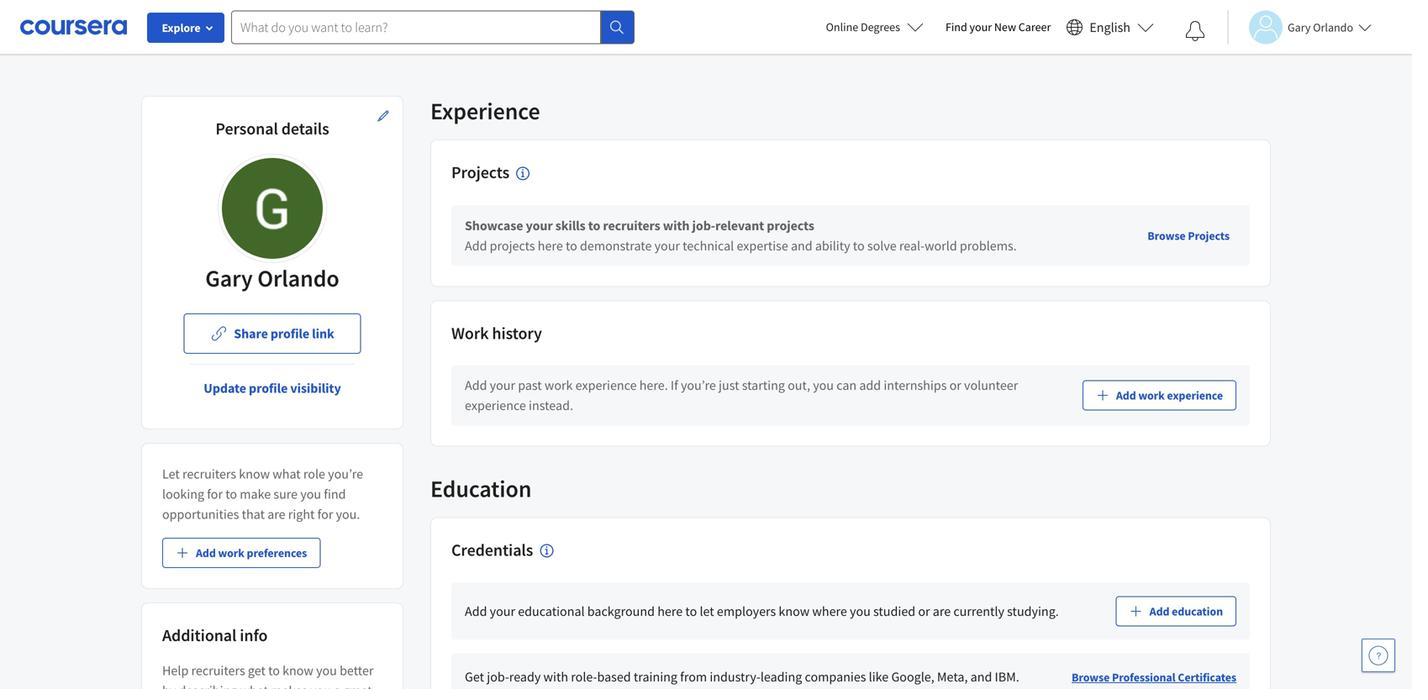 Task type: locate. For each thing, give the bounding box(es) containing it.
you're right if at the bottom left
[[681, 377, 716, 394]]

you down role
[[300, 486, 321, 503]]

your inside add your past work experience here. if you're just starting out, you can add internships or volunteer experience instead.
[[490, 377, 515, 394]]

recruiters up describing
[[191, 662, 245, 679]]

0 vertical spatial know
[[239, 466, 270, 483]]

your right find
[[970, 19, 992, 34]]

if
[[671, 377, 678, 394]]

profile inside 'button'
[[249, 380, 288, 397]]

projects up expertise
[[767, 217, 814, 234]]

orlando
[[1313, 20, 1353, 35], [257, 264, 339, 293]]

visibility
[[290, 380, 341, 397]]

profile for update
[[249, 380, 288, 397]]

projects
[[767, 217, 814, 234], [490, 237, 535, 254]]

1 vertical spatial job-
[[487, 669, 509, 686]]

starting
[[742, 377, 785, 394]]

let
[[162, 466, 180, 483]]

ibm.
[[995, 669, 1020, 686]]

1 vertical spatial projects
[[490, 237, 535, 254]]

add
[[465, 237, 487, 254], [465, 377, 487, 394], [1116, 388, 1136, 403], [196, 546, 216, 561], [465, 603, 487, 620], [1150, 604, 1170, 619]]

training
[[634, 669, 678, 686]]

0 horizontal spatial work
[[218, 546, 244, 561]]

1 horizontal spatial or
[[950, 377, 962, 394]]

1 vertical spatial you're
[[328, 466, 363, 483]]

add for preferences
[[196, 546, 216, 561]]

your for past
[[490, 377, 515, 394]]

english
[[1090, 19, 1131, 36]]

0 vertical spatial projects
[[451, 162, 510, 183]]

industry-
[[710, 669, 761, 686]]

are down "sure" at the bottom of page
[[267, 506, 285, 523]]

0 horizontal spatial browse
[[1072, 670, 1110, 685]]

1 vertical spatial projects
[[1188, 228, 1230, 243]]

work for add work experience
[[1139, 388, 1165, 403]]

work for add work preferences
[[218, 546, 244, 561]]

to left make
[[225, 486, 237, 503]]

share
[[234, 325, 268, 342]]

1 horizontal spatial know
[[283, 662, 313, 679]]

you're inside 'let recruiters know what role you're looking for to make sure you find opportunities that are right for you.'
[[328, 466, 363, 483]]

experience inside button
[[1167, 388, 1223, 403]]

here down skills
[[538, 237, 563, 254]]

0 horizontal spatial gary orlando
[[205, 264, 339, 293]]

to right get
[[268, 662, 280, 679]]

0 vertical spatial recruiters
[[603, 217, 660, 234]]

your left "technical"
[[655, 237, 680, 254]]

your left past
[[490, 377, 515, 394]]

1 vertical spatial recruiters
[[182, 466, 236, 483]]

0 horizontal spatial with
[[543, 669, 568, 686]]

0 horizontal spatial here
[[538, 237, 563, 254]]

0 vertical spatial here
[[538, 237, 563, 254]]

certificates
[[1178, 670, 1237, 685]]

browse professional certificates link
[[1072, 670, 1237, 685]]

find your new career
[[946, 19, 1051, 34]]

information about the projects section image
[[516, 167, 530, 180]]

you inside 'let recruiters know what role you're looking for to make sure you find opportunities that are right for you.'
[[300, 486, 321, 503]]

0 horizontal spatial what
[[240, 683, 268, 689]]

1 vertical spatial what
[[240, 683, 268, 689]]

2 vertical spatial know
[[283, 662, 313, 679]]

make
[[240, 486, 271, 503]]

add inside showcase your skills to recruiters with job-relevant projects add projects here to demonstrate your technical expertise and ability to solve real-world problems.
[[465, 237, 487, 254]]

and
[[791, 237, 813, 254], [971, 669, 992, 686]]

1 vertical spatial browse
[[1072, 670, 1110, 685]]

1 horizontal spatial job-
[[692, 217, 715, 234]]

0 vertical spatial are
[[267, 506, 285, 523]]

coursera image
[[20, 14, 127, 41]]

for down find
[[317, 506, 333, 523]]

you inside add your past work experience here. if you're just starting out, you can add internships or volunteer experience instead.
[[813, 377, 834, 394]]

update profile visibility button
[[190, 368, 354, 409]]

you left can
[[813, 377, 834, 394]]

experience
[[430, 96, 540, 126]]

ready
[[509, 669, 541, 686]]

for up opportunities
[[207, 486, 223, 503]]

None search field
[[231, 11, 635, 44]]

recruiters
[[603, 217, 660, 234], [182, 466, 236, 483], [191, 662, 245, 679]]

google,
[[891, 669, 935, 686]]

studying.
[[1007, 603, 1059, 620]]

1 horizontal spatial orlando
[[1313, 20, 1353, 35]]

0 horizontal spatial know
[[239, 466, 270, 483]]

get job-ready with role-based training from industry-leading companies like google, meta, and ibm.
[[465, 669, 1020, 686]]

0 horizontal spatial or
[[918, 603, 930, 620]]

profile left link
[[271, 325, 309, 342]]

know inside 'let recruiters know what role you're looking for to make sure you find opportunities that are right for you.'
[[239, 466, 270, 483]]

0 horizontal spatial are
[[267, 506, 285, 523]]

profile
[[271, 325, 309, 342], [249, 380, 288, 397]]

what inside help recruiters get to know you better by describing what makes you a grea
[[240, 683, 268, 689]]

to right skills
[[588, 217, 600, 234]]

know up makes
[[283, 662, 313, 679]]

1 horizontal spatial projects
[[767, 217, 814, 234]]

or right studied
[[918, 603, 930, 620]]

projects inside button
[[1188, 228, 1230, 243]]

your
[[970, 19, 992, 34], [526, 217, 553, 234], [655, 237, 680, 254], [490, 377, 515, 394], [490, 603, 515, 620]]

0 vertical spatial job-
[[692, 217, 715, 234]]

to inside help recruiters get to know you better by describing what makes you a grea
[[268, 662, 280, 679]]

like
[[869, 669, 889, 686]]

1 vertical spatial or
[[918, 603, 930, 620]]

projects down showcase
[[490, 237, 535, 254]]

show notifications image
[[1185, 21, 1205, 41]]

or left volunteer
[[950, 377, 962, 394]]

education
[[1172, 604, 1223, 619]]

technical
[[683, 237, 734, 254]]

you for looking
[[300, 486, 321, 503]]

add work preferences
[[196, 546, 307, 561]]

expertise
[[737, 237, 788, 254]]

edit personal details. image
[[377, 109, 390, 123]]

out,
[[788, 377, 810, 394]]

role
[[303, 466, 325, 483]]

let recruiters know what role you're looking for to make sure you find opportunities that are right for you.
[[162, 466, 363, 523]]

0 vertical spatial what
[[273, 466, 301, 483]]

work inside add your past work experience here. if you're just starting out, you can add internships or volunteer experience instead.
[[545, 377, 573, 394]]

here left let
[[658, 603, 683, 620]]

profile right update
[[249, 380, 288, 397]]

job- right get
[[487, 669, 509, 686]]

add work preferences button
[[162, 538, 320, 568]]

you left the a
[[310, 683, 331, 689]]

browse inside button
[[1148, 228, 1186, 243]]

and left ability
[[791, 237, 813, 254]]

job- up "technical"
[[692, 217, 715, 234]]

0 horizontal spatial you're
[[328, 466, 363, 483]]

with left role-
[[543, 669, 568, 686]]

0 vertical spatial projects
[[767, 217, 814, 234]]

recruiters inside help recruiters get to know you better by describing what makes you a grea
[[191, 662, 245, 679]]

work
[[545, 377, 573, 394], [1139, 388, 1165, 403], [218, 546, 244, 561]]

you're
[[681, 377, 716, 394], [328, 466, 363, 483]]

gary
[[1288, 20, 1311, 35], [205, 264, 253, 293]]

what down get
[[240, 683, 268, 689]]

know up make
[[239, 466, 270, 483]]

1 horizontal spatial browse
[[1148, 228, 1186, 243]]

experience
[[576, 377, 637, 394], [1167, 388, 1223, 403], [465, 397, 526, 414]]

1 horizontal spatial experience
[[576, 377, 637, 394]]

leading
[[761, 669, 802, 686]]

add inside button
[[1150, 604, 1170, 619]]

2 horizontal spatial work
[[1139, 388, 1165, 403]]

0 vertical spatial gary
[[1288, 20, 1311, 35]]

0 vertical spatial browse
[[1148, 228, 1186, 243]]

1 horizontal spatial projects
[[1188, 228, 1230, 243]]

1 horizontal spatial for
[[317, 506, 333, 523]]

1 vertical spatial know
[[779, 603, 810, 620]]

with inside showcase your skills to recruiters with job-relevant projects add projects here to demonstrate your technical expertise and ability to solve real-world problems.
[[663, 217, 690, 234]]

projects
[[451, 162, 510, 183], [1188, 228, 1230, 243]]

1 horizontal spatial you're
[[681, 377, 716, 394]]

job-
[[692, 217, 715, 234], [487, 669, 509, 686]]

1 horizontal spatial gary orlando
[[1288, 20, 1353, 35]]

recruiters up demonstrate
[[603, 217, 660, 234]]

browse for browse professional certificates
[[1072, 670, 1110, 685]]

gary orlando button
[[1227, 11, 1372, 44]]

what up "sure" at the bottom of page
[[273, 466, 301, 483]]

1 horizontal spatial here
[[658, 603, 683, 620]]

or
[[950, 377, 962, 394], [918, 603, 930, 620]]

0 horizontal spatial and
[[791, 237, 813, 254]]

to
[[588, 217, 600, 234], [566, 237, 577, 254], [853, 237, 865, 254], [225, 486, 237, 503], [685, 603, 697, 620], [268, 662, 280, 679]]

know left where
[[779, 603, 810, 620]]

world
[[925, 237, 957, 254]]

add inside add your past work experience here. if you're just starting out, you can add internships or volunteer experience instead.
[[465, 377, 487, 394]]

0 horizontal spatial job-
[[487, 669, 509, 686]]

profile inside button
[[271, 325, 309, 342]]

0 vertical spatial orlando
[[1313, 20, 1353, 35]]

1 vertical spatial orlando
[[257, 264, 339, 293]]

0 vertical spatial or
[[950, 377, 962, 394]]

1 vertical spatial for
[[317, 506, 333, 523]]

0 vertical spatial gary orlando
[[1288, 20, 1353, 35]]

0 vertical spatial profile
[[271, 325, 309, 342]]

1 vertical spatial gary
[[205, 264, 253, 293]]

browse
[[1148, 228, 1186, 243], [1072, 670, 1110, 685]]

profile photo image
[[222, 158, 323, 259]]

you're up find
[[328, 466, 363, 483]]

recruiters up looking
[[182, 466, 236, 483]]

1 horizontal spatial what
[[273, 466, 301, 483]]

1 vertical spatial profile
[[249, 380, 288, 397]]

0 horizontal spatial gary
[[205, 264, 253, 293]]

your left skills
[[526, 217, 553, 234]]

your left educational at the left
[[490, 603, 515, 620]]

makes
[[271, 683, 308, 689]]

instead.
[[529, 397, 573, 414]]

1 vertical spatial are
[[933, 603, 951, 620]]

0 vertical spatial you're
[[681, 377, 716, 394]]

right
[[288, 506, 315, 523]]

are left "currently" on the right of the page
[[933, 603, 951, 620]]

1 horizontal spatial work
[[545, 377, 573, 394]]

or inside add your past work experience here. if you're just starting out, you can add internships or volunteer experience instead.
[[950, 377, 962, 394]]

add for experience
[[1116, 388, 1136, 403]]

1 vertical spatial here
[[658, 603, 683, 620]]

here
[[538, 237, 563, 254], [658, 603, 683, 620]]

and left ibm.
[[971, 669, 992, 686]]

showcase your skills to recruiters with job-relevant projects add projects here to demonstrate your technical expertise and ability to solve real-world problems.
[[465, 217, 1017, 254]]

to left let
[[685, 603, 697, 620]]

recruiters inside 'let recruiters know what role you're looking for to make sure you find opportunities that are right for you.'
[[182, 466, 236, 483]]

0 horizontal spatial for
[[207, 486, 223, 503]]

you for better
[[310, 683, 331, 689]]

with up "technical"
[[663, 217, 690, 234]]

2 horizontal spatial experience
[[1167, 388, 1223, 403]]

0 vertical spatial and
[[791, 237, 813, 254]]

know inside help recruiters get to know you better by describing what makes you a grea
[[283, 662, 313, 679]]

1 horizontal spatial with
[[663, 217, 690, 234]]

2 vertical spatial recruiters
[[191, 662, 245, 679]]

0 vertical spatial with
[[663, 217, 690, 234]]

to left 'solve'
[[853, 237, 865, 254]]

browse projects button
[[1141, 220, 1237, 251]]

1 horizontal spatial gary
[[1288, 20, 1311, 35]]

find
[[324, 486, 346, 503]]

1 vertical spatial and
[[971, 669, 992, 686]]



Task type: describe. For each thing, give the bounding box(es) containing it.
add education button
[[1116, 596, 1237, 627]]

you right where
[[850, 603, 871, 620]]

here.
[[640, 377, 668, 394]]

add education
[[1150, 604, 1223, 619]]

are inside 'let recruiters know what role you're looking for to make sure you find opportunities that are right for you.'
[[267, 506, 285, 523]]

sure
[[274, 486, 298, 503]]

that
[[242, 506, 265, 523]]

relevant
[[715, 217, 764, 234]]

you're inside add your past work experience here. if you're just starting out, you can add internships or volunteer experience instead.
[[681, 377, 716, 394]]

better
[[340, 662, 374, 679]]

2 horizontal spatial know
[[779, 603, 810, 620]]

0 horizontal spatial experience
[[465, 397, 526, 414]]

past
[[518, 377, 542, 394]]

career
[[1019, 19, 1051, 34]]

0 horizontal spatial orlando
[[257, 264, 339, 293]]

profile for share
[[271, 325, 309, 342]]

to inside 'let recruiters know what role you're looking for to make sure you find opportunities that are right for you.'
[[225, 486, 237, 503]]

add work experience button
[[1083, 380, 1237, 410]]

problems.
[[960, 237, 1017, 254]]

additional info
[[162, 625, 268, 646]]

english button
[[1059, 0, 1161, 55]]

add your past work experience here. if you're just starting out, you can add internships or volunteer experience instead.
[[465, 377, 1018, 414]]

where
[[812, 603, 847, 620]]

degrees
[[861, 19, 900, 34]]

info
[[240, 625, 268, 646]]

can
[[837, 377, 857, 394]]

here inside showcase your skills to recruiters with job-relevant projects add projects here to demonstrate your technical expertise and ability to solve real-world problems.
[[538, 237, 563, 254]]

you up the a
[[316, 662, 337, 679]]

real-
[[899, 237, 925, 254]]

job- inside showcase your skills to recruiters with job-relevant projects add projects here to demonstrate your technical expertise and ability to solve real-world problems.
[[692, 217, 715, 234]]

currently
[[954, 603, 1005, 620]]

0 horizontal spatial projects
[[451, 162, 510, 183]]

new
[[994, 19, 1016, 34]]

update profile visibility
[[204, 380, 341, 397]]

find
[[946, 19, 967, 34]]

employers
[[717, 603, 776, 620]]

you for if
[[813, 377, 834, 394]]

credentials
[[451, 539, 533, 561]]

background
[[587, 603, 655, 620]]

1 horizontal spatial are
[[933, 603, 951, 620]]

update
[[204, 380, 246, 397]]

browse for browse projects
[[1148, 228, 1186, 243]]

your for educational
[[490, 603, 515, 620]]

showcase
[[465, 217, 523, 234]]

add work experience
[[1116, 388, 1223, 403]]

work
[[451, 323, 489, 344]]

orlando inside "popup button"
[[1313, 20, 1353, 35]]

gary inside "popup button"
[[1288, 20, 1311, 35]]

0 vertical spatial for
[[207, 486, 223, 503]]

share profile link button
[[184, 314, 361, 354]]

solve
[[867, 237, 897, 254]]

1 vertical spatial with
[[543, 669, 568, 686]]

online
[[826, 19, 858, 34]]

online degrees button
[[813, 8, 937, 45]]

and inside showcase your skills to recruiters with job-relevant projects add projects here to demonstrate your technical expertise and ability to solve real-world problems.
[[791, 237, 813, 254]]

What do you want to learn? text field
[[231, 11, 601, 44]]

you.
[[336, 506, 360, 523]]

recruiters for let recruiters know what role you're looking for to make sure you find opportunities that are right for you.
[[182, 466, 236, 483]]

1 horizontal spatial and
[[971, 669, 992, 686]]

link
[[312, 325, 334, 342]]

opportunities
[[162, 506, 239, 523]]

find your new career link
[[937, 17, 1059, 38]]

educational
[[518, 603, 585, 620]]

help recruiters get to know you better by describing what makes you a grea
[[162, 662, 374, 689]]

internships
[[884, 377, 947, 394]]

your for new
[[970, 19, 992, 34]]

online degrees
[[826, 19, 900, 34]]

history
[[492, 323, 542, 344]]

get
[[465, 669, 484, 686]]

get
[[248, 662, 266, 679]]

demonstrate
[[580, 237, 652, 254]]

from
[[680, 669, 707, 686]]

help
[[162, 662, 189, 679]]

just
[[719, 377, 739, 394]]

help center image
[[1369, 646, 1389, 666]]

recruiters inside showcase your skills to recruiters with job-relevant projects add projects here to demonstrate your technical expertise and ability to solve real-world problems.
[[603, 217, 660, 234]]

add
[[859, 377, 881, 394]]

browse projects
[[1148, 228, 1230, 243]]

skills
[[555, 217, 586, 234]]

work history
[[451, 323, 542, 344]]

personal details
[[216, 118, 329, 139]]

meta,
[[937, 669, 968, 686]]

a
[[334, 683, 341, 689]]

add for educational
[[465, 603, 487, 620]]

what inside 'let recruiters know what role you're looking for to make sure you find opportunities that are right for you.'
[[273, 466, 301, 483]]

0 horizontal spatial projects
[[490, 237, 535, 254]]

personal
[[216, 118, 278, 139]]

information about credentials section image
[[540, 544, 553, 558]]

let
[[700, 603, 714, 620]]

preferences
[[247, 546, 307, 561]]

professional
[[1112, 670, 1176, 685]]

looking
[[162, 486, 204, 503]]

your for skills
[[526, 217, 553, 234]]

explore
[[162, 20, 201, 35]]

share profile link
[[234, 325, 334, 342]]

browse professional certificates
[[1072, 670, 1237, 685]]

additional
[[162, 625, 237, 646]]

volunteer
[[964, 377, 1018, 394]]

role-
[[571, 669, 597, 686]]

gary orlando inside "popup button"
[[1288, 20, 1353, 35]]

describing
[[179, 683, 237, 689]]

recruiters for help recruiters get to know you better by describing what makes you a grea
[[191, 662, 245, 679]]

details
[[281, 118, 329, 139]]

1 vertical spatial gary orlando
[[205, 264, 339, 293]]

explore button
[[147, 13, 224, 43]]

to down skills
[[566, 237, 577, 254]]

add for past
[[465, 377, 487, 394]]

by
[[162, 683, 176, 689]]

studied
[[873, 603, 916, 620]]



Task type: vqa. For each thing, say whether or not it's contained in the screenshot.
information about the projects section icon
yes



